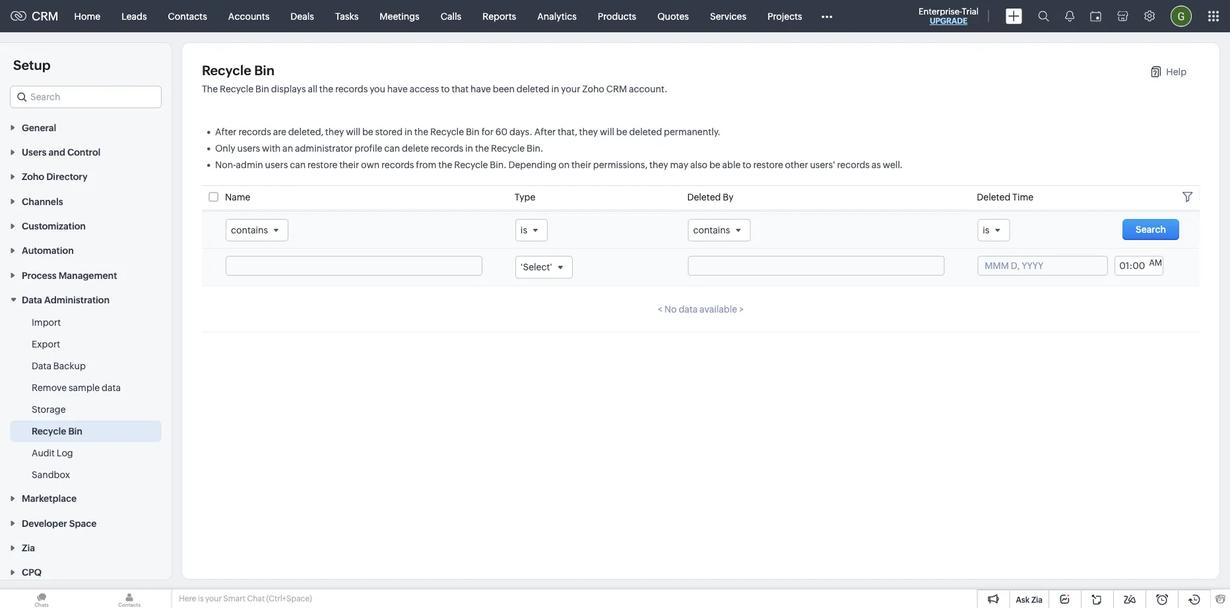 Task type: vqa. For each thing, say whether or not it's contained in the screenshot.
first restore from left
yes



Task type: describe. For each thing, give the bounding box(es) containing it.
also
[[690, 160, 708, 170]]

< no data available >
[[658, 304, 744, 315]]

available
[[700, 304, 737, 315]]

data administration
[[22, 295, 110, 305]]

admin
[[236, 160, 263, 170]]

products
[[598, 11, 637, 21]]

with
[[262, 143, 281, 154]]

permissions,
[[593, 160, 648, 170]]

contacts link
[[158, 0, 218, 32]]

export link
[[32, 338, 60, 351]]

'Select' field
[[515, 256, 573, 279]]

calls link
[[430, 0, 472, 32]]

is for second the is field from right
[[521, 225, 527, 236]]

profile image
[[1171, 6, 1192, 27]]

deleted for deleted by
[[687, 192, 721, 203]]

channels button
[[0, 189, 172, 213]]

bin inside the data administration region
[[68, 426, 83, 437]]

deals
[[291, 11, 314, 21]]

setup
[[13, 57, 51, 73]]

1 horizontal spatial can
[[384, 143, 400, 154]]

records inside recycle bin the recycle bin displays all the records you have access to that have been deleted in your zoho crm account.
[[335, 84, 368, 94]]

access
[[410, 84, 439, 94]]

0 horizontal spatial be
[[362, 127, 373, 137]]

1 is field from the left
[[515, 219, 548, 242]]

tasks link
[[325, 0, 369, 32]]

0 horizontal spatial your
[[205, 595, 222, 604]]

import
[[32, 317, 61, 328]]

reports
[[483, 11, 516, 21]]

0 horizontal spatial crm
[[32, 9, 58, 23]]

analytics
[[537, 11, 577, 21]]

log
[[57, 448, 73, 459]]

well.
[[883, 160, 903, 170]]

by
[[723, 192, 734, 203]]

that
[[452, 84, 469, 94]]

60
[[496, 127, 508, 137]]

home link
[[64, 0, 111, 32]]

administration
[[44, 295, 110, 305]]

1 after from the left
[[215, 127, 237, 137]]

no
[[665, 304, 677, 315]]

been
[[493, 84, 515, 94]]

time
[[1013, 192, 1034, 203]]

depending
[[509, 160, 557, 170]]

2 is field from the left
[[978, 219, 1010, 242]]

records up from
[[431, 143, 464, 154]]

displays
[[271, 84, 306, 94]]

here
[[179, 595, 196, 604]]

chat
[[247, 595, 265, 604]]

home
[[74, 11, 100, 21]]

1 contains field from the left
[[226, 219, 288, 242]]

products link
[[587, 0, 647, 32]]

administrator
[[295, 143, 353, 154]]

data administration region
[[0, 312, 172, 486]]

Search text field
[[11, 86, 161, 108]]

2 their from the left
[[572, 160, 591, 170]]

records left as
[[837, 160, 870, 170]]

0 horizontal spatial bin.
[[490, 160, 507, 170]]

an
[[283, 143, 293, 154]]

2 contains field from the left
[[688, 219, 751, 242]]

profile
[[355, 143, 382, 154]]

zia button
[[0, 536, 172, 560]]

1 have from the left
[[387, 84, 408, 94]]

sandbox
[[32, 470, 70, 480]]

deleted by
[[687, 192, 734, 203]]

2 contains from the left
[[693, 225, 730, 236]]

deleted for deleted time
[[977, 192, 1011, 203]]

contacts
[[168, 11, 207, 21]]

deleted inside recycle bin the recycle bin displays all the records you have access to that have been deleted in your zoho crm account.
[[517, 84, 550, 94]]

1 horizontal spatial bin.
[[527, 143, 544, 154]]

1 contains from the left
[[231, 225, 268, 236]]

the right from
[[438, 160, 452, 170]]

channels
[[22, 196, 63, 207]]

2 will from the left
[[600, 127, 615, 137]]

on
[[559, 160, 570, 170]]

management
[[59, 270, 117, 281]]

to inside after records are deleted, they will be stored in the recycle bin for 60 days. after that, they will be deleted permanently. only users with an administrator profile can delete records in the recycle bin. non-admin users can restore their own records from the recycle bin. depending on their permissions, they may also be able to restore other users' records as well.
[[743, 160, 752, 170]]

general
[[22, 122, 56, 133]]

remove sample data
[[32, 383, 121, 393]]

users
[[22, 147, 47, 158]]

automation
[[22, 246, 74, 256]]

zoho inside recycle bin the recycle bin displays all the records you have access to that have been deleted in your zoho crm account.
[[582, 84, 605, 94]]

marketplace
[[22, 494, 77, 504]]

records down delete
[[382, 160, 414, 170]]

able
[[723, 160, 741, 170]]

that,
[[558, 127, 577, 137]]

backup
[[53, 361, 86, 371]]

sample
[[69, 383, 100, 393]]

2 vertical spatial in
[[465, 143, 473, 154]]

2 after from the left
[[535, 127, 556, 137]]

recycle down 60
[[491, 143, 525, 154]]

1 horizontal spatial they
[[579, 127, 598, 137]]

may
[[670, 160, 689, 170]]

import link
[[32, 316, 61, 329]]

the up delete
[[414, 127, 428, 137]]

cpq button
[[0, 560, 172, 585]]

to inside recycle bin the recycle bin displays all the records you have access to that have been deleted in your zoho crm account.
[[441, 84, 450, 94]]

zoho directory
[[22, 172, 88, 182]]

0 horizontal spatial in
[[405, 127, 413, 137]]

days.
[[510, 127, 533, 137]]

delete
[[402, 143, 429, 154]]

services link
[[700, 0, 757, 32]]

the inside recycle bin the recycle bin displays all the records you have access to that have been deleted in your zoho crm account.
[[319, 84, 333, 94]]

tasks
[[335, 11, 359, 21]]

search element
[[1030, 0, 1058, 32]]

meetings
[[380, 11, 420, 21]]

developer
[[22, 518, 67, 529]]



Task type: locate. For each thing, give the bounding box(es) containing it.
have right the that
[[471, 84, 491, 94]]

1 horizontal spatial zoho
[[582, 84, 605, 94]]

crm link
[[11, 9, 58, 23]]

stored
[[375, 127, 403, 137]]

data for data backup
[[32, 361, 51, 371]]

0 vertical spatial data
[[679, 304, 698, 315]]

0 vertical spatial can
[[384, 143, 400, 154]]

the right all
[[319, 84, 333, 94]]

quotes
[[658, 11, 689, 21]]

recycle down for
[[454, 160, 488, 170]]

to
[[441, 84, 450, 94], [743, 160, 752, 170]]

0 horizontal spatial will
[[346, 127, 361, 137]]

'select'
[[521, 262, 553, 273]]

restore left other
[[753, 160, 783, 170]]

be up profile on the top of page
[[362, 127, 373, 137]]

leads link
[[111, 0, 158, 32]]

signals image
[[1065, 11, 1075, 22]]

audit
[[32, 448, 55, 459]]

zoho left "account."
[[582, 84, 605, 94]]

to left the that
[[441, 84, 450, 94]]

recycle right the
[[220, 84, 254, 94]]

1 vertical spatial deleted
[[629, 127, 662, 137]]

1 horizontal spatial be
[[616, 127, 627, 137]]

remove
[[32, 383, 67, 393]]

1 horizontal spatial crm
[[606, 84, 627, 94]]

control
[[67, 147, 101, 158]]

enterprise-
[[919, 6, 962, 16]]

is field down "deleted time"
[[978, 219, 1010, 242]]

1 restore from the left
[[308, 160, 338, 170]]

their
[[339, 160, 359, 170], [572, 160, 591, 170]]

your inside recycle bin the recycle bin displays all the records you have access to that have been deleted in your zoho crm account.
[[561, 84, 580, 94]]

is
[[521, 225, 527, 236], [983, 225, 990, 236], [198, 595, 204, 604]]

contains field down name
[[226, 219, 288, 242]]

after
[[215, 127, 237, 137], [535, 127, 556, 137]]

can down an
[[290, 160, 306, 170]]

1 vertical spatial crm
[[606, 84, 627, 94]]

recycle up the
[[202, 63, 251, 78]]

records up the with
[[239, 127, 271, 137]]

remove sample data link
[[32, 381, 121, 395]]

0 vertical spatial bin.
[[527, 143, 544, 154]]

their left own
[[339, 160, 359, 170]]

1 deleted from the left
[[687, 192, 721, 203]]

Other Modules field
[[813, 6, 841, 27]]

projects link
[[757, 0, 813, 32]]

non-
[[215, 160, 236, 170]]

restore down the administrator
[[308, 160, 338, 170]]

2 restore from the left
[[753, 160, 783, 170]]

data inside region
[[32, 361, 51, 371]]

chats image
[[0, 590, 83, 609]]

customization
[[22, 221, 86, 231]]

2 horizontal spatial in
[[552, 84, 559, 94]]

zia right ask
[[1032, 596, 1043, 605]]

deleted right been
[[517, 84, 550, 94]]

0 horizontal spatial deleted
[[517, 84, 550, 94]]

2 horizontal spatial they
[[650, 160, 668, 170]]

other
[[785, 160, 808, 170]]

data inside region
[[102, 383, 121, 393]]

1 vertical spatial zia
[[1032, 596, 1043, 605]]

2 have from the left
[[471, 84, 491, 94]]

0 vertical spatial zia
[[22, 543, 35, 554]]

0 vertical spatial deleted
[[517, 84, 550, 94]]

1 horizontal spatial users
[[265, 160, 288, 170]]

<
[[658, 304, 663, 315]]

ask
[[1016, 596, 1030, 605]]

have
[[387, 84, 408, 94], [471, 84, 491, 94]]

recycle down storage link
[[32, 426, 66, 437]]

data down export
[[32, 361, 51, 371]]

2 deleted from the left
[[977, 192, 1011, 203]]

can down stored at the top of the page
[[384, 143, 400, 154]]

records left you
[[335, 84, 368, 94]]

zoho directory button
[[0, 164, 172, 189]]

contains down deleted by
[[693, 225, 730, 236]]

is field up 'select'
[[515, 219, 548, 242]]

bin up log on the bottom
[[68, 426, 83, 437]]

deleted left time
[[977, 192, 1011, 203]]

after up 'only'
[[215, 127, 237, 137]]

signals element
[[1058, 0, 1083, 32]]

1 vertical spatial zoho
[[22, 172, 44, 182]]

zoho inside dropdown button
[[22, 172, 44, 182]]

0 vertical spatial to
[[441, 84, 450, 94]]

0 vertical spatial in
[[552, 84, 559, 94]]

0 horizontal spatial after
[[215, 127, 237, 137]]

after left that,
[[535, 127, 556, 137]]

only
[[215, 143, 235, 154]]

data for sample
[[102, 383, 121, 393]]

0 horizontal spatial data
[[102, 383, 121, 393]]

be up the permissions,
[[616, 127, 627, 137]]

1 vertical spatial data
[[32, 361, 51, 371]]

2 horizontal spatial is
[[983, 225, 990, 236]]

data backup
[[32, 361, 86, 371]]

0 vertical spatial your
[[561, 84, 580, 94]]

as
[[872, 160, 881, 170]]

after records are deleted, they will be stored in the recycle bin for 60 days. after that, they will be deleted permanently. only users with an administrator profile can delete records in the recycle bin. non-admin users can restore their own records from the recycle bin. depending on their permissions, they may also be able to restore other users' records as well.
[[215, 127, 903, 170]]

analytics link
[[527, 0, 587, 32]]

export
[[32, 339, 60, 350]]

1 horizontal spatial in
[[465, 143, 473, 154]]

in up that,
[[552, 84, 559, 94]]

smart
[[223, 595, 246, 604]]

will up the permissions,
[[600, 127, 615, 137]]

1 horizontal spatial contains field
[[688, 219, 751, 242]]

users and control
[[22, 147, 101, 158]]

here is your smart chat (ctrl+space)
[[179, 595, 312, 604]]

0 horizontal spatial have
[[387, 84, 408, 94]]

zia up cpq
[[22, 543, 35, 554]]

in inside recycle bin the recycle bin displays all the records you have access to that have been deleted in your zoho crm account.
[[552, 84, 559, 94]]

data administration button
[[0, 287, 172, 312]]

users down the with
[[265, 160, 288, 170]]

general button
[[0, 115, 172, 140]]

0 horizontal spatial to
[[441, 84, 450, 94]]

are
[[273, 127, 286, 137]]

data
[[679, 304, 698, 315], [102, 383, 121, 393]]

users
[[237, 143, 260, 154], [265, 160, 288, 170]]

0 horizontal spatial restore
[[308, 160, 338, 170]]

1 horizontal spatial contains
[[693, 225, 730, 236]]

recycle
[[202, 63, 251, 78], [220, 84, 254, 94], [430, 127, 464, 137], [491, 143, 525, 154], [454, 160, 488, 170], [32, 426, 66, 437]]

they
[[325, 127, 344, 137], [579, 127, 598, 137], [650, 160, 668, 170]]

None text field
[[226, 256, 483, 276], [688, 256, 945, 276], [1116, 258, 1149, 273], [226, 256, 483, 276], [688, 256, 945, 276], [1116, 258, 1149, 273]]

recycle inside the data administration region
[[32, 426, 66, 437]]

0 horizontal spatial is field
[[515, 219, 548, 242]]

developer space button
[[0, 511, 172, 536]]

you
[[370, 84, 386, 94]]

0 horizontal spatial can
[[290, 160, 306, 170]]

contains down name
[[231, 225, 268, 236]]

search image
[[1038, 11, 1050, 22]]

accounts link
[[218, 0, 280, 32]]

data down the process
[[22, 295, 42, 305]]

audit log
[[32, 448, 73, 459]]

deleted inside after records are deleted, they will be stored in the recycle bin for 60 days. after that, they will be deleted permanently. only users with an administrator profile can delete records in the recycle bin. non-admin users can restore their own records from the recycle bin. depending on their permissions, they may also be able to restore other users' records as well.
[[629, 127, 662, 137]]

they up the administrator
[[325, 127, 344, 137]]

upgrade
[[930, 17, 968, 25]]

zoho down users
[[22, 172, 44, 182]]

1 horizontal spatial will
[[600, 127, 615, 137]]

1 will from the left
[[346, 127, 361, 137]]

1 vertical spatial users
[[265, 160, 288, 170]]

1 vertical spatial can
[[290, 160, 306, 170]]

marketplace button
[[0, 486, 172, 511]]

can
[[384, 143, 400, 154], [290, 160, 306, 170]]

None button
[[1123, 219, 1180, 240]]

data inside dropdown button
[[22, 295, 42, 305]]

1 vertical spatial data
[[102, 383, 121, 393]]

sandbox link
[[32, 468, 70, 482]]

zoho
[[582, 84, 605, 94], [22, 172, 44, 182]]

accounts
[[228, 11, 270, 21]]

deleted up the permissions,
[[629, 127, 662, 137]]

zia
[[22, 543, 35, 554], [1032, 596, 1043, 605]]

1 vertical spatial your
[[205, 595, 222, 604]]

be right also
[[710, 160, 721, 170]]

bin. up depending
[[527, 143, 544, 154]]

your left smart
[[205, 595, 222, 604]]

customization button
[[0, 213, 172, 238]]

restore
[[308, 160, 338, 170], [753, 160, 783, 170]]

recycle bin the recycle bin displays all the records you have access to that have been deleted in your zoho crm account.
[[202, 63, 668, 94]]

bin inside after records are deleted, they will be stored in the recycle bin for 60 days. after that, they will be deleted permanently. only users with an administrator profile can delete records in the recycle bin. non-admin users can restore their own records from the recycle bin. depending on their permissions, they may also be able to restore other users' records as well.
[[466, 127, 480, 137]]

1 horizontal spatial after
[[535, 127, 556, 137]]

1 horizontal spatial data
[[679, 304, 698, 315]]

permanently.
[[664, 127, 721, 137]]

is up 'select'
[[521, 225, 527, 236]]

1 horizontal spatial restore
[[753, 160, 783, 170]]

calls
[[441, 11, 462, 21]]

>
[[739, 304, 744, 315]]

leads
[[122, 11, 147, 21]]

enterprise-trial upgrade
[[919, 6, 979, 25]]

1 horizontal spatial their
[[572, 160, 591, 170]]

process
[[22, 270, 56, 281]]

0 horizontal spatial zoho
[[22, 172, 44, 182]]

1 their from the left
[[339, 160, 359, 170]]

services
[[710, 11, 747, 21]]

deleted left the by
[[687, 192, 721, 203]]

storage
[[32, 404, 66, 415]]

ask zia
[[1016, 596, 1043, 605]]

contains field down the by
[[688, 219, 751, 242]]

1 vertical spatial to
[[743, 160, 752, 170]]

0 vertical spatial data
[[22, 295, 42, 305]]

deals link
[[280, 0, 325, 32]]

0 horizontal spatial deleted
[[687, 192, 721, 203]]

1 horizontal spatial your
[[561, 84, 580, 94]]

have right you
[[387, 84, 408, 94]]

contacts image
[[88, 590, 171, 609]]

1 horizontal spatial to
[[743, 160, 752, 170]]

0 horizontal spatial they
[[325, 127, 344, 137]]

(ctrl+space)
[[266, 595, 312, 604]]

own
[[361, 160, 380, 170]]

profile element
[[1163, 0, 1200, 32]]

am
[[1149, 258, 1162, 268]]

they left may
[[650, 160, 668, 170]]

1 horizontal spatial deleted
[[629, 127, 662, 137]]

2 horizontal spatial be
[[710, 160, 721, 170]]

to right able
[[743, 160, 752, 170]]

0 horizontal spatial users
[[237, 143, 260, 154]]

zia inside 'dropdown button'
[[22, 543, 35, 554]]

quotes link
[[647, 0, 700, 32]]

deleted time
[[977, 192, 1034, 203]]

1 horizontal spatial zia
[[1032, 596, 1043, 605]]

1 horizontal spatial have
[[471, 84, 491, 94]]

0 horizontal spatial contains
[[231, 225, 268, 236]]

contains field
[[226, 219, 288, 242], [688, 219, 751, 242]]

recycle up from
[[430, 127, 464, 137]]

cpq
[[22, 568, 42, 578]]

in right delete
[[465, 143, 473, 154]]

projects
[[768, 11, 803, 21]]

0 horizontal spatial their
[[339, 160, 359, 170]]

is for 2nd the is field from left
[[983, 225, 990, 236]]

bin
[[254, 63, 275, 78], [255, 84, 269, 94], [466, 127, 480, 137], [68, 426, 83, 437]]

users up "admin"
[[237, 143, 260, 154]]

1 vertical spatial bin.
[[490, 160, 507, 170]]

in up delete
[[405, 127, 413, 137]]

their right on
[[572, 160, 591, 170]]

developer space
[[22, 518, 97, 529]]

0 horizontal spatial contains field
[[226, 219, 288, 242]]

is field
[[515, 219, 548, 242], [978, 219, 1010, 242]]

is down "deleted time"
[[983, 225, 990, 236]]

1 vertical spatial in
[[405, 127, 413, 137]]

bin left for
[[466, 127, 480, 137]]

0 horizontal spatial zia
[[22, 543, 35, 554]]

bin. down 60
[[490, 160, 507, 170]]

the down for
[[475, 143, 489, 154]]

0 vertical spatial zoho
[[582, 84, 605, 94]]

0 horizontal spatial is
[[198, 595, 204, 604]]

account.
[[629, 84, 668, 94]]

will up profile on the top of page
[[346, 127, 361, 137]]

deleted,
[[288, 127, 323, 137]]

bin.
[[527, 143, 544, 154], [490, 160, 507, 170]]

1 horizontal spatial is
[[521, 225, 527, 236]]

bin left displays
[[255, 84, 269, 94]]

your up that,
[[561, 84, 580, 94]]

crm left "account."
[[606, 84, 627, 94]]

MMM D, YYYY text field
[[978, 256, 1108, 276]]

crm inside recycle bin the recycle bin displays all the records you have access to that have been deleted in your zoho crm account.
[[606, 84, 627, 94]]

deleted
[[687, 192, 721, 203], [977, 192, 1011, 203]]

from
[[416, 160, 437, 170]]

data backup link
[[32, 360, 86, 373]]

data for no
[[679, 304, 698, 315]]

None field
[[10, 86, 162, 108]]

data for data administration
[[22, 295, 42, 305]]

0 vertical spatial crm
[[32, 9, 58, 23]]

create menu element
[[998, 0, 1030, 32]]

process management
[[22, 270, 117, 281]]

users'
[[810, 160, 835, 170]]

they right that,
[[579, 127, 598, 137]]

crm left home
[[32, 9, 58, 23]]

1 horizontal spatial deleted
[[977, 192, 1011, 203]]

1 horizontal spatial is field
[[978, 219, 1010, 242]]

data right the sample
[[102, 383, 121, 393]]

calendar image
[[1091, 11, 1102, 21]]

is right here
[[198, 595, 204, 604]]

create menu image
[[1006, 8, 1023, 24]]

0 vertical spatial users
[[237, 143, 260, 154]]

data right no
[[679, 304, 698, 315]]

and
[[49, 147, 65, 158]]

bin up displays
[[254, 63, 275, 78]]



